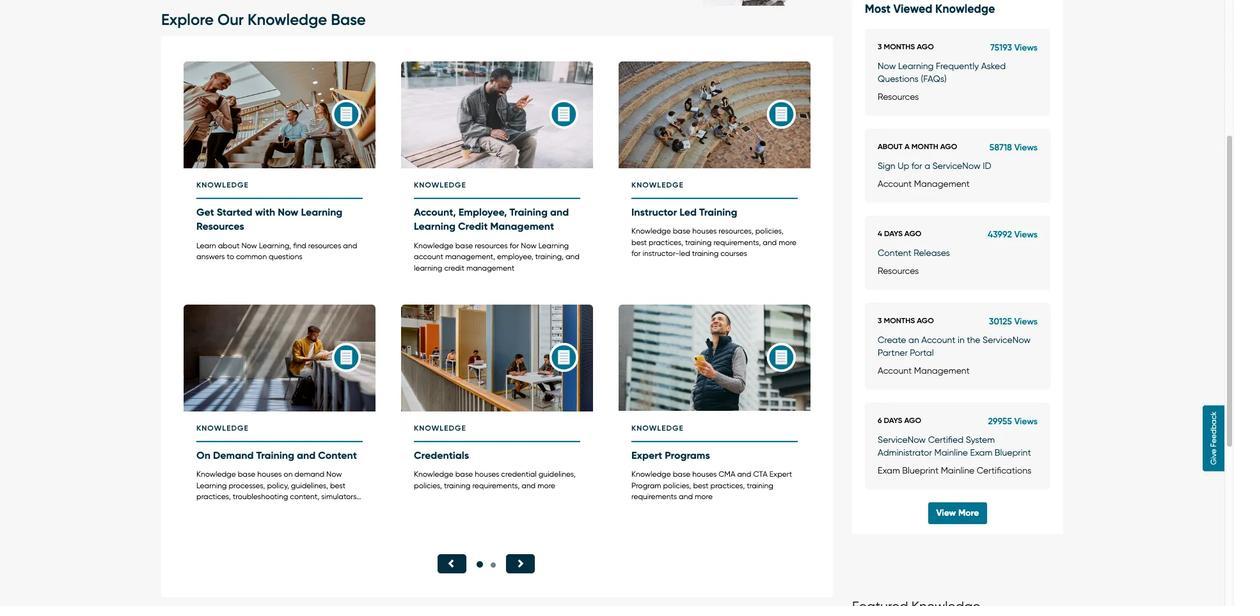Task type: locate. For each thing, give the bounding box(es) containing it.
base up management,
[[455, 241, 473, 250]]

blueprint up certifications
[[995, 447, 1031, 457]]

0 vertical spatial content
[[878, 247, 912, 258]]

1 vertical spatial account
[[922, 334, 956, 345]]

sign up for a servicenow id
[[878, 160, 992, 171]]

1 vertical spatial blueprint
[[903, 465, 939, 475]]

43992
[[988, 229, 1012, 240]]

2 vertical spatial management
[[914, 365, 970, 375]]

more inside knowledge base houses  resources, policies, best practices, training requirements, and more for instructor-led training courses
[[779, 238, 797, 247]]

1 horizontal spatial policies,
[[663, 481, 691, 490]]

servicenow down the 30125
[[983, 334, 1031, 345]]

learning
[[898, 60, 934, 71], [301, 206, 343, 218], [414, 220, 456, 233], [539, 241, 569, 250], [196, 481, 227, 490]]

resources down questions
[[878, 91, 919, 101]]

1 3 from the top
[[878, 42, 882, 51]]

account management inside 30125 views list item
[[878, 365, 970, 375]]

base inside knowledge base houses  resources, policies, best practices, training requirements, and more for instructor-led training courses
[[673, 227, 691, 236]]

servicenow
[[933, 160, 981, 171], [983, 334, 1031, 345], [878, 434, 926, 444]]

base down "instructor led training"
[[673, 227, 691, 236]]

requirements,
[[714, 238, 761, 247], [473, 481, 520, 490]]

practices, up lab
[[196, 492, 231, 501]]

0 vertical spatial blueprint
[[995, 447, 1031, 457]]

1 horizontal spatial training
[[510, 206, 548, 218]]

create
[[878, 334, 906, 345]]

0 horizontal spatial resources
[[308, 241, 341, 250]]

2 horizontal spatial training
[[699, 206, 738, 218]]

0 vertical spatial expert
[[632, 449, 663, 461]]

30125 views
[[989, 316, 1038, 327]]

servicenow inside the create an account in the servicenow partner portal
[[983, 334, 1031, 345]]

learning,
[[259, 241, 291, 250]]

now learning frequently asked questions (faqs)
[[878, 60, 1006, 84]]

knowledge up account,
[[414, 181, 466, 190]]

houses left credential
[[475, 470, 499, 479]]

learning up questions
[[898, 60, 934, 71]]

our
[[217, 10, 244, 29]]

learning up lab
[[196, 481, 227, 490]]

1 vertical spatial months
[[884, 316, 915, 325]]

find
[[293, 241, 306, 250]]

about
[[878, 142, 903, 151], [218, 241, 240, 250]]

training right employee,
[[510, 206, 548, 218]]

management down sign up for a servicenow id
[[914, 178, 970, 188]]

0 vertical spatial days
[[884, 229, 903, 238]]

knowledge down credentials
[[414, 470, 454, 479]]

2 views from the top
[[1015, 142, 1038, 153]]

1 vertical spatial days
[[884, 416, 903, 425]]

base up processes,
[[238, 470, 255, 479]]

0 horizontal spatial policies,
[[414, 481, 442, 490]]

0 horizontal spatial training
[[256, 449, 294, 461]]

0 vertical spatial practices,
[[649, 238, 683, 247]]

houses inside knowledge base houses on demand now learning processes, policy,  guidelines, best practices, troubleshooting content, simulators, lab instances and more
[[257, 470, 282, 479]]

2 3 from the top
[[878, 316, 882, 325]]

best up simulators,
[[330, 481, 346, 490]]

base inside the knowledge base resources for now learning account management,  employee,  training, and learning credit management
[[455, 241, 473, 250]]

0 vertical spatial 3
[[878, 42, 882, 51]]

0 horizontal spatial practices,
[[196, 492, 231, 501]]

practices, inside knowledge base houses cma and cta  expert program policies, best practices, training requirements and more
[[711, 481, 745, 490]]

and inside learn about now learning, find resources and answers to common questions
[[343, 241, 357, 250]]

1 months from the top
[[884, 42, 915, 51]]

1 resources from the left
[[308, 241, 341, 250]]

1 horizontal spatial requirements,
[[714, 238, 761, 247]]

knowledge up program
[[632, 470, 671, 479]]

training inside knowledge base houses cma and cta  expert program policies, best practices, training requirements and more
[[747, 481, 774, 490]]

account, employee, training and learning credit management link
[[414, 206, 569, 233]]

content down 4 days ago
[[878, 247, 912, 258]]

1 horizontal spatial servicenow
[[933, 160, 981, 171]]

::options.aria_label_title element
[[865, 2, 1054, 16]]

create an account in the servicenow partner portal
[[878, 334, 1031, 357]]

3 months ago up questions
[[878, 42, 934, 51]]

base inside "knowledge base houses credential guidelines, policies, training requirements, and more"
[[455, 470, 473, 479]]

1 vertical spatial servicenow
[[983, 334, 1031, 345]]

practices, down the 'cma' at the bottom of page
[[711, 481, 745, 490]]

58718 views
[[990, 142, 1038, 153]]

houses
[[693, 227, 717, 236], [257, 470, 282, 479], [475, 470, 499, 479], [693, 470, 717, 479]]

0 horizontal spatial servicenow
[[878, 434, 926, 444]]

for left instructor-
[[632, 249, 641, 258]]

management
[[914, 178, 970, 188], [490, 220, 554, 233], [914, 365, 970, 375]]

explore our knowledge base
[[161, 10, 366, 29]]

training inside account, employee, training and learning credit management
[[510, 206, 548, 218]]

months inside 75193 views list item
[[884, 42, 915, 51]]

1 vertical spatial guidelines,
[[291, 481, 328, 490]]

training for demand
[[256, 449, 294, 461]]

now up simulators,
[[326, 470, 342, 479]]

2 vertical spatial servicenow
[[878, 434, 926, 444]]

exam down system
[[970, 447, 993, 457]]

1 horizontal spatial for
[[632, 249, 641, 258]]

1 horizontal spatial blueprint
[[995, 447, 1031, 457]]

1 vertical spatial practices,
[[711, 481, 745, 490]]

and inside "knowledge base houses credential guidelines, policies, training requirements, and more"
[[522, 481, 536, 490]]

training up on
[[256, 449, 294, 461]]

views right the 30125
[[1015, 316, 1038, 327]]

best down programs
[[693, 481, 709, 490]]

0 vertical spatial resources
[[878, 91, 919, 101]]

management inside account, employee, training and learning credit management
[[490, 220, 554, 233]]

3 months ago inside 75193 views list item
[[878, 42, 934, 51]]

in
[[958, 334, 965, 345]]

views right "29955"
[[1015, 416, 1038, 427]]

policies, up requirements
[[663, 481, 691, 490]]

learning down account,
[[414, 220, 456, 233]]

management for 30125 views
[[914, 365, 970, 375]]

3 views from the top
[[1015, 229, 1038, 240]]

sign up for a servicenow id link
[[878, 159, 1038, 172]]

training,
[[535, 252, 564, 261]]

1 horizontal spatial exam
[[970, 447, 993, 457]]

blueprint down administrator
[[903, 465, 939, 475]]

system
[[966, 434, 995, 444]]

ago inside 58718 views 'list item'
[[941, 142, 958, 151]]

days right 4
[[884, 229, 903, 238]]

resources up the management
[[475, 241, 508, 250]]

houses left the 'cma' at the bottom of page
[[693, 470, 717, 479]]

2 horizontal spatial for
[[912, 160, 923, 171]]

best inside knowledge base houses cma and cta  expert program policies, best practices, training requirements and more
[[693, 481, 709, 490]]

expert
[[632, 449, 663, 461], [770, 470, 792, 479]]

1 vertical spatial 3
[[878, 316, 882, 325]]

1 vertical spatial expert
[[770, 470, 792, 479]]

now up common at the left top of the page
[[242, 241, 257, 250]]

certified
[[928, 434, 964, 444]]

knowledge inside knowledge base houses  resources, policies, best practices, training requirements, and more for instructor-led training courses
[[632, 227, 671, 236]]

practices, inside knowledge base houses on demand now learning processes, policy,  guidelines, best practices, troubleshooting content, simulators, lab instances and more
[[196, 492, 231, 501]]

1 horizontal spatial best
[[632, 238, 647, 247]]

1 horizontal spatial guidelines,
[[539, 470, 576, 479]]

0 vertical spatial management
[[914, 178, 970, 188]]

views right 58718
[[1015, 142, 1038, 153]]

1 horizontal spatial resources
[[475, 241, 508, 250]]

0 vertical spatial account
[[878, 178, 912, 188]]

base for on demand training and content
[[238, 470, 255, 479]]

ago up an
[[917, 316, 934, 325]]

knowledge base houses  resources, policies, best practices, training requirements, and more for instructor-led training courses
[[632, 227, 797, 258]]

4 views from the top
[[1015, 316, 1038, 327]]

resources,
[[719, 227, 754, 236]]

knowledge inside "knowledge base houses credential guidelines, policies, training requirements, and more"
[[414, 470, 454, 479]]

1 vertical spatial requirements,
[[473, 481, 520, 490]]

practices, up instructor-
[[649, 238, 683, 247]]

base inside knowledge base houses cma and cta  expert program policies, best practices, training requirements and more
[[673, 470, 691, 479]]

views
[[1015, 42, 1038, 53], [1015, 142, 1038, 153], [1015, 229, 1038, 240], [1015, 316, 1038, 327], [1015, 416, 1038, 427]]

knowledge down instructor
[[632, 227, 671, 236]]

2 horizontal spatial practices,
[[711, 481, 745, 490]]

resources right find
[[308, 241, 341, 250]]

account up 'portal'
[[922, 334, 956, 345]]

learning inside account, employee, training and learning credit management
[[414, 220, 456, 233]]

now up employee,
[[521, 241, 537, 250]]

resources down started
[[196, 220, 244, 233]]

exam inside the servicenow certified system administrator mainline exam blueprint
[[970, 447, 993, 457]]

about up the to in the left of the page
[[218, 241, 240, 250]]

3 months ago
[[878, 42, 934, 51], [878, 316, 934, 325]]

instructor led training link
[[632, 206, 738, 218]]

credential
[[501, 470, 537, 479]]

knowledge inside knowledge base houses on demand now learning processes, policy,  guidelines, best practices, troubleshooting content, simulators, lab instances and more
[[196, 470, 236, 479]]

guidelines,
[[539, 470, 576, 479], [291, 481, 328, 490]]

list
[[852, 28, 1064, 489]]

exam down administrator
[[878, 465, 900, 475]]

ago for 30125 views
[[917, 316, 934, 325]]

a
[[905, 142, 910, 151], [925, 160, 931, 171]]

led
[[679, 249, 690, 258]]

knowledge base houses credential guidelines, policies, training requirements, and more
[[414, 470, 576, 490]]

knowledge right viewed on the top right
[[936, 2, 995, 16]]

1 vertical spatial resources
[[196, 220, 244, 233]]

now right with
[[278, 206, 298, 218]]

ago for 75193 views
[[917, 42, 934, 51]]

ago inside 43992 views 'list item'
[[905, 229, 922, 238]]

29955 views list item
[[865, 402, 1051, 489]]

days inside 29955 views list item
[[884, 416, 903, 425]]

servicenow left the id
[[933, 160, 981, 171]]

1 vertical spatial management
[[490, 220, 554, 233]]

2 3 months ago from the top
[[878, 316, 934, 325]]

houses for instructor led training
[[693, 227, 717, 236]]

0 horizontal spatial requirements,
[[473, 481, 520, 490]]

0 vertical spatial exam
[[970, 447, 993, 457]]

expert programs link
[[632, 449, 710, 461]]

resources inside 'get started with now learning resources'
[[196, 220, 244, 233]]

5 views from the top
[[1015, 416, 1038, 427]]

3 months ago inside 30125 views list item
[[878, 316, 934, 325]]

about a month ago
[[878, 142, 958, 151]]

more inside knowledge base houses cma and cta  expert program policies, best practices, training requirements and more
[[695, 492, 713, 501]]

75193 views list item
[[865, 28, 1051, 116]]

now up questions
[[878, 60, 896, 71]]

resources inside 43992 views 'list item'
[[878, 265, 919, 275]]

0 horizontal spatial a
[[905, 142, 910, 151]]

0 horizontal spatial best
[[330, 481, 346, 490]]

days right '6'
[[884, 416, 903, 425]]

2 horizontal spatial policies,
[[756, 227, 784, 236]]

base for expert programs
[[673, 470, 691, 479]]

base inside knowledge base houses on demand now learning processes, policy,  guidelines, best practices, troubleshooting content, simulators, lab instances and more
[[238, 470, 255, 479]]

on demand training and content link
[[196, 449, 357, 461]]

ago for 43992 views
[[905, 229, 922, 238]]

base down programs
[[673, 470, 691, 479]]

servicenow inside 58718 views 'list item'
[[933, 160, 981, 171]]

3 months ago for 75193 views
[[878, 42, 934, 51]]

views right 43992
[[1015, 229, 1038, 240]]

learning inside "now learning frequently asked questions (faqs)"
[[898, 60, 934, 71]]

1 vertical spatial exam
[[878, 465, 900, 475]]

0 vertical spatial servicenow
[[933, 160, 981, 171]]

learning inside 'get started with now learning resources'
[[301, 206, 343, 218]]

courses
[[721, 249, 747, 258]]

views right 75193 on the right of the page
[[1015, 42, 1038, 53]]

knowledge link for instructor led training
[[622, 62, 815, 199]]

1 vertical spatial about
[[218, 241, 240, 250]]

servicenow up administrator
[[878, 434, 926, 444]]

0 vertical spatial about
[[878, 142, 903, 151]]

requirements, down credential
[[473, 481, 520, 490]]

29955 views
[[988, 416, 1038, 427]]

now inside "now learning frequently asked questions (faqs)"
[[878, 60, 896, 71]]

1 vertical spatial 3 months ago
[[878, 316, 934, 325]]

houses inside knowledge base houses cma and cta  expert program policies, best practices, training requirements and more
[[693, 470, 717, 479]]

training down credentials link
[[444, 481, 471, 490]]

1 horizontal spatial content
[[878, 247, 912, 258]]

chevron right image
[[516, 559, 525, 568]]

policies,
[[756, 227, 784, 236], [414, 481, 442, 490], [663, 481, 691, 490]]

management up employee,
[[490, 220, 554, 233]]

30125
[[989, 316, 1012, 327]]

resources down the content releases
[[878, 265, 919, 275]]

0 horizontal spatial about
[[218, 241, 240, 250]]

guidelines, right credential
[[539, 470, 576, 479]]

more inside knowledge base houses on demand now learning processes, policy,  guidelines, best practices, troubleshooting content, simulators, lab instances and more
[[261, 503, 278, 512]]

account inside 58718 views 'list item'
[[878, 178, 912, 188]]

a down month
[[925, 160, 931, 171]]

1 views from the top
[[1015, 42, 1038, 53]]

0 vertical spatial 3 months ago
[[878, 42, 934, 51]]

0 vertical spatial requirements,
[[714, 238, 761, 247]]

houses inside knowledge base houses  resources, policies, best practices, training requirements, and more for instructor-led training courses
[[693, 227, 717, 236]]

2 days from the top
[[884, 416, 903, 425]]

days
[[884, 229, 903, 238], [884, 416, 903, 425]]

2 months from the top
[[884, 316, 915, 325]]

servicenow inside the servicenow certified system administrator mainline exam blueprint
[[878, 434, 926, 444]]

months for 30125 views
[[884, 316, 915, 325]]

0 vertical spatial months
[[884, 42, 915, 51]]

ago inside 75193 views list item
[[917, 42, 934, 51]]

views for 29955 views
[[1015, 416, 1038, 427]]

30125 views list item
[[865, 302, 1051, 389]]

ago
[[917, 42, 934, 51], [941, 142, 958, 151], [905, 229, 922, 238], [917, 316, 934, 325], [904, 416, 921, 425]]

43992 views list item
[[865, 215, 1051, 290]]

management down 'portal'
[[914, 365, 970, 375]]

0 horizontal spatial guidelines,
[[291, 481, 328, 490]]

(faqs)
[[921, 73, 947, 84]]

guidelines, down "demand"
[[291, 481, 328, 490]]

1 vertical spatial a
[[925, 160, 931, 171]]

knowledge up account
[[414, 241, 454, 250]]

learning up find
[[301, 206, 343, 218]]

1 vertical spatial account management
[[878, 365, 970, 375]]

months inside 30125 views list item
[[884, 316, 915, 325]]

with
[[255, 206, 275, 218]]

ago up sign up for a servicenow id link
[[941, 142, 958, 151]]

2 horizontal spatial servicenow
[[983, 334, 1031, 345]]

knowledge link for credentials
[[404, 306, 597, 442]]

account management inside 58718 views 'list item'
[[878, 178, 970, 188]]

ago inside 29955 views list item
[[904, 416, 921, 425]]

0 horizontal spatial exam
[[878, 465, 900, 475]]

1 account management from the top
[[878, 178, 970, 188]]

for right up
[[912, 160, 923, 171]]

for up employee,
[[510, 241, 519, 250]]

days inside 43992 views 'list item'
[[884, 229, 903, 238]]

0 horizontal spatial expert
[[632, 449, 663, 461]]

base down credentials link
[[455, 470, 473, 479]]

training down cta
[[747, 481, 774, 490]]

ago inside 30125 views list item
[[917, 316, 934, 325]]

demand
[[213, 449, 254, 461]]

account management down sign up for a servicenow id
[[878, 178, 970, 188]]

3 up questions
[[878, 42, 882, 51]]

1 horizontal spatial about
[[878, 142, 903, 151]]

6
[[878, 416, 882, 425]]

account
[[878, 178, 912, 188], [922, 334, 956, 345], [878, 365, 912, 375]]

account management for 58718 views
[[878, 178, 970, 188]]

0 vertical spatial guidelines,
[[539, 470, 576, 479]]

knowledge link
[[187, 62, 379, 199], [404, 62, 597, 199], [622, 62, 815, 199], [187, 306, 379, 442], [404, 306, 597, 442], [622, 306, 815, 442]]

learning up 'training,'
[[539, 241, 569, 250]]

expert up program
[[632, 449, 663, 461]]

for
[[912, 160, 923, 171], [510, 241, 519, 250], [632, 249, 641, 258]]

0 horizontal spatial for
[[510, 241, 519, 250]]

2 vertical spatial practices,
[[196, 492, 231, 501]]

3 months ago up an
[[878, 316, 934, 325]]

0 vertical spatial account management
[[878, 178, 970, 188]]

servicenow certified system administrator mainline exam blueprint link
[[878, 433, 1038, 459]]

2 vertical spatial account
[[878, 365, 912, 375]]

policies, right resources,
[[756, 227, 784, 236]]

mainline inside the servicenow certified system administrator mainline exam blueprint
[[935, 447, 968, 457]]

training up resources,
[[699, 206, 738, 218]]

months up questions
[[884, 42, 915, 51]]

75193 views
[[991, 42, 1038, 53]]

1 3 months ago from the top
[[878, 42, 934, 51]]

blueprint
[[995, 447, 1031, 457], [903, 465, 939, 475]]

houses down led
[[693, 227, 717, 236]]

2 horizontal spatial best
[[693, 481, 709, 490]]

base
[[331, 10, 366, 29]]

and
[[550, 206, 569, 218], [763, 238, 777, 247], [343, 241, 357, 250], [566, 252, 580, 261], [297, 449, 316, 461], [737, 470, 752, 479], [522, 481, 536, 490], [679, 492, 693, 501], [245, 503, 259, 512]]

best inside knowledge base houses on demand now learning processes, policy,  guidelines, best practices, troubleshooting content, simulators, lab instances and more
[[330, 481, 346, 490]]

views for 30125 views
[[1015, 316, 1038, 327]]

best inside knowledge base houses  resources, policies, best practices, training requirements, and more for instructor-led training courses
[[632, 238, 647, 247]]

ago up "now learning frequently asked questions (faqs)"
[[917, 42, 934, 51]]

1 days from the top
[[884, 229, 903, 238]]

now inside 'get started with now learning resources'
[[278, 206, 298, 218]]

2 vertical spatial resources
[[878, 265, 919, 275]]

3 months ago for 30125 views
[[878, 316, 934, 325]]

2 account management from the top
[[878, 365, 970, 375]]

now learning frequently asked questions (faqs) link
[[878, 59, 1038, 85]]

training
[[685, 238, 712, 247], [692, 249, 719, 258], [444, 481, 471, 490], [747, 481, 774, 490]]

a left month
[[905, 142, 910, 151]]

knowledge link for get started with now learning resources
[[187, 62, 379, 199]]

0 horizontal spatial content
[[318, 449, 357, 461]]

learning inside knowledge base houses on demand now learning processes, policy,  guidelines, best practices, troubleshooting content, simulators, lab instances and more
[[196, 481, 227, 490]]

releases
[[914, 247, 950, 258]]

1 horizontal spatial expert
[[770, 470, 792, 479]]

content inside 43992 views 'list item'
[[878, 247, 912, 258]]

2 resources from the left
[[475, 241, 508, 250]]

account down partner
[[878, 365, 912, 375]]

resources
[[308, 241, 341, 250], [475, 241, 508, 250]]

ago right '6'
[[904, 416, 921, 425]]

resources inside 75193 views list item
[[878, 91, 919, 101]]

0 horizontal spatial blueprint
[[903, 465, 939, 475]]

now
[[878, 60, 896, 71], [278, 206, 298, 218], [242, 241, 257, 250], [521, 241, 537, 250], [326, 470, 342, 479]]

management inside 58718 views 'list item'
[[914, 178, 970, 188]]

houses inside "knowledge base houses credential guidelines, policies, training requirements, and more"
[[475, 470, 499, 479]]

months
[[884, 42, 915, 51], [884, 316, 915, 325]]

guidelines, inside knowledge base houses on demand now learning processes, policy,  guidelines, best practices, troubleshooting content, simulators, lab instances and more
[[291, 481, 328, 490]]

resources inside the knowledge base resources for now learning account management,  employee,  training, and learning credit management
[[475, 241, 508, 250]]

troubleshooting
[[233, 492, 288, 501]]

3 up create
[[878, 316, 882, 325]]

months up create
[[884, 316, 915, 325]]

mainline down servicenow certified system administrator mainline exam blueprint link
[[941, 465, 975, 475]]

houses up policy,
[[257, 470, 282, 479]]

account management down 'portal'
[[878, 365, 970, 375]]

policies, down credentials link
[[414, 481, 442, 490]]

best up instructor-
[[632, 238, 647, 247]]

management inside 30125 views list item
[[914, 365, 970, 375]]

learn
[[196, 241, 216, 250]]

0 vertical spatial mainline
[[935, 447, 968, 457]]

and inside account, employee, training and learning credit management
[[550, 206, 569, 218]]

up
[[898, 160, 910, 171]]

instructor
[[632, 206, 677, 218]]

1 horizontal spatial practices,
[[649, 238, 683, 247]]

exam
[[970, 447, 993, 457], [878, 465, 900, 475]]

about up sign
[[878, 142, 903, 151]]

knowledge down on
[[196, 470, 236, 479]]

views for 43992 views
[[1015, 229, 1038, 240]]

training
[[510, 206, 548, 218], [699, 206, 738, 218], [256, 449, 294, 461]]

account down sign
[[878, 178, 912, 188]]

1 horizontal spatial a
[[925, 160, 931, 171]]

practices,
[[649, 238, 683, 247], [711, 481, 745, 490], [196, 492, 231, 501]]

mainline
[[935, 447, 968, 457], [941, 465, 975, 475]]

expert right cta
[[770, 470, 792, 479]]

ago up the content releases
[[905, 229, 922, 238]]

base
[[673, 227, 691, 236], [455, 241, 473, 250], [238, 470, 255, 479], [455, 470, 473, 479], [673, 470, 691, 479]]

months for 75193 views
[[884, 42, 915, 51]]



Task type: vqa. For each thing, say whether or not it's contained in the screenshot.
A
yes



Task type: describe. For each thing, give the bounding box(es) containing it.
an
[[909, 334, 919, 345]]

knowledge link for account, employee, training and learning credit management
[[404, 62, 597, 199]]

resources for 43992 views
[[878, 265, 919, 275]]

58718
[[990, 142, 1012, 153]]

employee,
[[497, 252, 533, 261]]

knowledge base resources for now learning account management,  employee,  training, and learning credit management
[[414, 241, 580, 272]]

policies, inside knowledge base houses cma and cta  expert program policies, best practices, training requirements and more
[[663, 481, 691, 490]]

on
[[196, 449, 210, 461]]

cta
[[753, 470, 768, 479]]

account
[[414, 252, 443, 261]]

base for credentials
[[455, 470, 473, 479]]

create an account in the servicenow partner portal link
[[878, 333, 1038, 359]]

houses for expert programs
[[693, 470, 717, 479]]

answers
[[196, 252, 225, 261]]

frequently
[[936, 60, 979, 71]]

policy,
[[267, 481, 289, 490]]

base for instructor led training
[[673, 227, 691, 236]]

get started with now learning resources link
[[196, 206, 343, 233]]

lab
[[196, 503, 208, 512]]

practices, inside knowledge base houses  resources, policies, best practices, training requirements, and more for instructor-led training courses
[[649, 238, 683, 247]]

knowledge up expert programs
[[632, 424, 684, 433]]

about inside learn about now learning, find resources and answers to common questions
[[218, 241, 240, 250]]

to
[[227, 252, 234, 261]]

knowledge link for on demand training and content
[[187, 306, 379, 442]]

training right led
[[692, 249, 719, 258]]

viewed
[[894, 2, 933, 16]]

knowledge up credentials link
[[414, 424, 466, 433]]

instructor led training
[[632, 206, 738, 218]]

common
[[236, 252, 267, 261]]

3 for 75193 views
[[878, 42, 882, 51]]

certifications
[[977, 465, 1032, 475]]

houses for on demand training and content
[[257, 470, 282, 479]]

on
[[284, 470, 293, 479]]

about inside 58718 views 'list item'
[[878, 142, 903, 151]]

training up led
[[685, 238, 712, 247]]

most viewed knowledge
[[865, 2, 995, 16]]

resources inside learn about now learning, find resources and answers to common questions
[[308, 241, 341, 250]]

requirements
[[632, 492, 677, 501]]

days for 29955 views
[[884, 416, 903, 425]]

view
[[937, 507, 956, 518]]

credentials link
[[414, 449, 469, 461]]

views for 75193 views
[[1015, 42, 1038, 53]]

now inside the knowledge base resources for now learning account management,  employee,  training, and learning credit management
[[521, 241, 537, 250]]

expert programs
[[632, 449, 710, 461]]

and inside knowledge base houses  resources, policies, best practices, training requirements, and more for instructor-led training courses
[[763, 238, 777, 247]]

started
[[217, 206, 253, 218]]

servicenow certified system administrator mainline exam blueprint
[[878, 434, 1031, 457]]

for inside the knowledge base resources for now learning account management,  employee,  training, and learning credit management
[[510, 241, 519, 250]]

knowledge link for expert programs
[[622, 306, 815, 442]]

management,
[[445, 252, 495, 261]]

days for 43992 views
[[884, 229, 903, 238]]

id
[[983, 160, 992, 171]]

knowledge up started
[[196, 181, 249, 190]]

and inside knowledge base houses on demand now learning processes, policy,  guidelines, best practices, troubleshooting content, simulators, lab instances and more
[[245, 503, 259, 512]]

management for 58718 views
[[914, 178, 970, 188]]

knowledge right the our
[[248, 10, 327, 29]]

view more
[[937, 507, 979, 518]]

4
[[878, 229, 882, 238]]

partner
[[878, 347, 908, 357]]

1 vertical spatial mainline
[[941, 465, 975, 475]]

3 for 30125 views
[[878, 316, 882, 325]]

credentials
[[414, 449, 469, 461]]

list containing 75193 views
[[852, 28, 1064, 489]]

policies, inside "knowledge base houses credential guidelines, policies, training requirements, and more"
[[414, 481, 442, 490]]

training for employee,
[[510, 206, 548, 218]]

requirements, inside "knowledge base houses credential guidelines, policies, training requirements, and more"
[[473, 481, 520, 490]]

1 vertical spatial content
[[318, 449, 357, 461]]

content releases link
[[878, 246, 1038, 259]]

get
[[196, 206, 214, 218]]

program
[[632, 481, 661, 490]]

view more button
[[928, 502, 988, 524]]

75193
[[991, 42, 1012, 53]]

employee,
[[459, 206, 507, 218]]

resources for 75193 views
[[878, 91, 919, 101]]

on demand training and content
[[196, 449, 357, 461]]

for inside 58718 views 'list item'
[[912, 160, 923, 171]]

account, employee, training and learning credit management
[[414, 206, 569, 233]]

views for 58718 views
[[1015, 142, 1038, 153]]

knowledge inside the knowledge base resources for now learning account management,  employee,  training, and learning credit management
[[414, 241, 454, 250]]

account inside the create an account in the servicenow partner portal
[[922, 334, 956, 345]]

sign
[[878, 160, 896, 171]]

credit
[[458, 220, 488, 233]]

0 vertical spatial a
[[905, 142, 910, 151]]

account for 58718
[[878, 178, 912, 188]]

cma
[[719, 470, 736, 479]]

expert inside knowledge base houses cma and cta  expert program policies, best practices, training requirements and more
[[770, 470, 792, 479]]

learning
[[414, 263, 442, 272]]

4 days ago
[[878, 229, 922, 238]]

simulators,
[[321, 492, 358, 501]]

43992 views
[[988, 229, 1038, 240]]

58718 views list item
[[865, 128, 1051, 203]]

content releases
[[878, 247, 950, 258]]

guidelines, inside "knowledge base houses credential guidelines, policies, training requirements, and more"
[[539, 470, 576, 479]]

learning inside the knowledge base resources for now learning account management,  employee,  training, and learning credit management
[[539, 241, 569, 250]]

account,
[[414, 206, 456, 218]]

requirements, inside knowledge base houses  resources, policies, best practices, training requirements, and more for instructor-led training courses
[[714, 238, 761, 247]]

6 days ago
[[878, 416, 921, 425]]

chevron left image
[[447, 559, 456, 568]]

month
[[912, 142, 939, 151]]

portal
[[910, 347, 934, 357]]

explore
[[161, 10, 214, 29]]

programs
[[665, 449, 710, 461]]

now inside learn about now learning, find resources and answers to common questions
[[242, 241, 257, 250]]

knowledge inside knowledge base houses cma and cta  expert program policies, best practices, training requirements and more
[[632, 470, 671, 479]]

ago for 29955 views
[[904, 416, 921, 425]]

training for led
[[699, 206, 738, 218]]

instructor-
[[643, 249, 679, 258]]

most
[[865, 2, 891, 16]]

questions
[[878, 73, 919, 84]]

blueprint inside the servicenow certified system administrator mainline exam blueprint
[[995, 447, 1031, 457]]

policies, inside knowledge base houses  resources, policies, best practices, training requirements, and more for instructor-led training courses
[[756, 227, 784, 236]]

get started with now learning resources
[[196, 206, 343, 233]]

more
[[959, 507, 979, 518]]

credit
[[444, 263, 465, 272]]

led
[[680, 206, 697, 218]]

29955
[[988, 416, 1012, 427]]

demand
[[295, 470, 325, 479]]

more inside "knowledge base houses credential guidelines, policies, training requirements, and more"
[[538, 481, 556, 490]]

training inside "knowledge base houses credential guidelines, policies, training requirements, and more"
[[444, 481, 471, 490]]

and inside the knowledge base resources for now learning account management,  employee,  training, and learning credit management
[[566, 252, 580, 261]]

account for 30125
[[878, 365, 912, 375]]

base for account, employee, training and learning credit management
[[455, 241, 473, 250]]

knowledge up instructor
[[632, 181, 684, 190]]

the
[[967, 334, 981, 345]]

administrator
[[878, 447, 932, 457]]

now inside knowledge base houses on demand now learning processes, policy,  guidelines, best practices, troubleshooting content, simulators, lab instances and more
[[326, 470, 342, 479]]

account management for 30125 views
[[878, 365, 970, 375]]

content,
[[290, 492, 319, 501]]

management
[[467, 263, 515, 272]]

knowledge up 'demand'
[[196, 424, 249, 433]]

houses for credentials
[[475, 470, 499, 479]]

for inside knowledge base houses  resources, policies, best practices, training requirements, and more for instructor-led training courses
[[632, 249, 641, 258]]

processes,
[[229, 481, 265, 490]]



